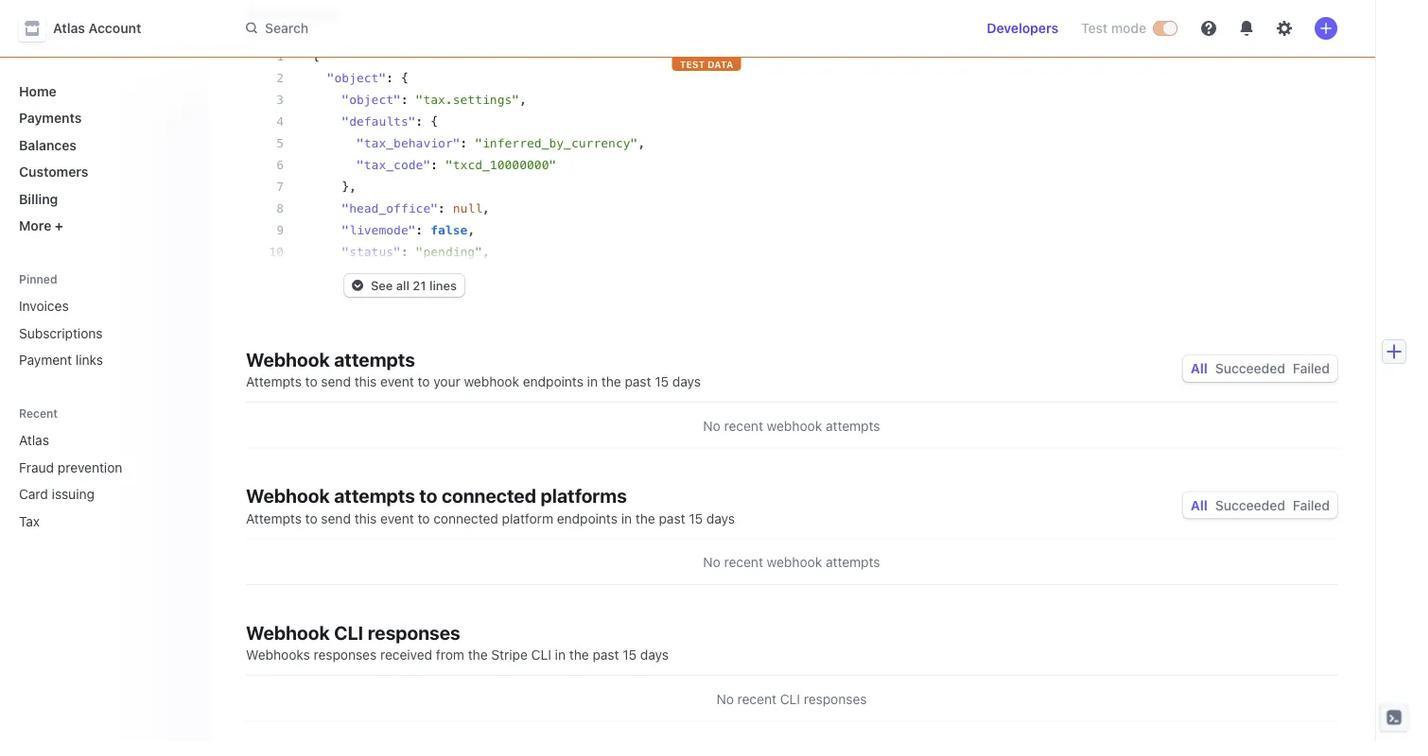 Task type: vqa. For each thing, say whether or not it's contained in the screenshot.
the
yes



Task type: locate. For each thing, give the bounding box(es) containing it.
{ up "defaults"
[[401, 71, 408, 86]]

0 vertical spatial send
[[321, 375, 351, 390]]

connected
[[442, 485, 536, 507], [433, 511, 498, 527]]

0 vertical spatial failed button
[[1293, 361, 1330, 377]]

stripe
[[491, 648, 528, 664]]

no recent webhook attempts for webhook attempts to connected platforms
[[703, 555, 880, 571]]

no
[[703, 419, 721, 434], [703, 555, 721, 571], [716, 692, 734, 707]]

2 vertical spatial cli
[[780, 692, 800, 707]]

no for webhook attempts
[[703, 419, 721, 434]]

webhook inside webhook attempts to connected platforms attempts to send this event to connected platform endpoints in the past 15 days
[[246, 485, 330, 507]]

event inside webhook attempts to connected platforms attempts to send this event to connected platform endpoints in the past 15 days
[[380, 511, 414, 527]]

failed button for webhook attempts to connected platforms
[[1293, 498, 1330, 514]]

see
[[371, 279, 393, 293]]

0 horizontal spatial days
[[640, 648, 669, 664]]

webhook for webhook attempts to connected platforms
[[767, 555, 822, 571]]

:
[[386, 71, 394, 86], [401, 93, 408, 107], [416, 115, 423, 129], [460, 137, 468, 151], [431, 158, 438, 173], [438, 202, 445, 216], [416, 224, 423, 238], [401, 245, 408, 260]]

"pending"
[[416, 245, 482, 260]]

connected left platform
[[433, 511, 498, 527]]

atlas link
[[11, 425, 166, 456]]

0 vertical spatial past
[[625, 375, 651, 390]]

0 vertical spatial webhook
[[246, 349, 330, 371]]

15 inside webhook cli responses webhooks responses received from the stripe cli in the past 15 days
[[623, 648, 637, 664]]

endpoints inside webhook attempts attempts to send this event to your webhook endpoints in the past 15 days
[[523, 375, 583, 390]]

days inside webhook cli responses webhooks responses received from the stripe cli in the past 15 days
[[640, 648, 669, 664]]

svg image
[[352, 280, 363, 292]]

1 vertical spatial connected
[[433, 511, 498, 527]]

2 vertical spatial webhook
[[767, 555, 822, 571]]

1 event from the top
[[380, 375, 414, 390]]

2 attempts from the top
[[246, 511, 302, 527]]

Search search field
[[235, 11, 768, 46]]

succeeded
[[1215, 361, 1285, 377], [1215, 498, 1285, 514]]

all
[[1191, 361, 1208, 377], [1191, 498, 1208, 514]]

test
[[1081, 20, 1108, 36]]

1 vertical spatial all button
[[1191, 498, 1208, 514]]

your
[[433, 375, 460, 390]]

1 vertical spatial succeeded button
[[1215, 498, 1285, 514]]

"livemode"
[[342, 224, 416, 238]]

webhook for webhook cli responses
[[246, 622, 330, 644]]

payment links
[[19, 352, 103, 368]]

days inside webhook attempts attempts to send this event to your webhook endpoints in the past 15 days
[[672, 375, 701, 390]]

0 vertical spatial in
[[587, 375, 598, 390]]

1 vertical spatial no recent webhook attempts
[[703, 555, 880, 571]]

fraud prevention
[[19, 460, 122, 475]]

false
[[431, 224, 468, 238]]

2 failed button from the top
[[1293, 498, 1330, 514]]

webhook inside webhook cli responses webhooks responses received from the stripe cli in the past 15 days
[[246, 622, 330, 644]]

2 event from the top
[[380, 511, 414, 527]]

0 vertical spatial all
[[1191, 361, 1208, 377]]

1 vertical spatial attempts
[[246, 511, 302, 527]]

15
[[655, 375, 669, 390], [689, 511, 703, 527], [623, 648, 637, 664]]

past
[[625, 375, 651, 390], [659, 511, 685, 527], [593, 648, 619, 664]]

the
[[601, 375, 621, 390], [635, 511, 655, 527], [468, 648, 488, 664], [569, 648, 589, 664]]

1 vertical spatial all
[[1191, 498, 1208, 514]]

1 vertical spatial responses
[[314, 648, 377, 664]]

recent
[[724, 419, 763, 434], [724, 555, 763, 571], [737, 692, 776, 707]]

customers link
[[11, 157, 193, 187]]

mode
[[1111, 20, 1146, 36]]

1 vertical spatial 15
[[689, 511, 703, 527]]

1 attempts from the top
[[246, 375, 302, 390]]

search
[[265, 20, 308, 36]]

{ down 'data'
[[312, 50, 320, 64]]

this inside webhook attempts attempts to send this event to your webhook endpoints in the past 15 days
[[354, 375, 377, 390]]

developers
[[987, 20, 1058, 36]]

webhook
[[246, 349, 330, 371], [246, 485, 330, 507], [246, 622, 330, 644]]

0 vertical spatial days
[[672, 375, 701, 390]]

0 vertical spatial succeeded
[[1215, 361, 1285, 377]]

succeeded button
[[1215, 361, 1285, 377], [1215, 498, 1285, 514]]

to
[[305, 375, 317, 390], [418, 375, 430, 390], [419, 485, 437, 507], [305, 511, 317, 527], [418, 511, 430, 527]]

webhook inside webhook attempts attempts to send this event to your webhook endpoints in the past 15 days
[[246, 349, 330, 371]]

0 vertical spatial connected
[[442, 485, 536, 507]]

webhook
[[464, 375, 519, 390], [767, 419, 822, 434], [767, 555, 822, 571]]

"object"
[[327, 71, 386, 86], [342, 93, 401, 107]]

the inside webhook attempts to connected platforms attempts to send this event to connected platform endpoints in the past 15 days
[[635, 511, 655, 527]]

from
[[436, 648, 464, 664]]

2 all from the top
[[1191, 498, 1208, 514]]

1 vertical spatial recent
[[724, 555, 763, 571]]

subscriptions link
[[11, 318, 193, 349]]

2 failed from the top
[[1293, 498, 1330, 514]]

1 vertical spatial cli
[[531, 648, 551, 664]]

1 horizontal spatial {
[[401, 71, 408, 86]]

1 vertical spatial succeeded
[[1215, 498, 1285, 514]]

responses
[[368, 622, 460, 644], [314, 648, 377, 664], [804, 692, 867, 707]]

1 vertical spatial past
[[659, 511, 685, 527]]

0 vertical spatial attempts
[[246, 375, 302, 390]]

atlas inside button
[[53, 20, 85, 36]]

1 vertical spatial days
[[706, 511, 735, 527]]

+
[[55, 218, 63, 234]]

1 vertical spatial event
[[380, 511, 414, 527]]

0 vertical spatial atlas
[[53, 20, 85, 36]]

1 horizontal spatial atlas
[[53, 20, 85, 36]]

days
[[672, 375, 701, 390], [706, 511, 735, 527], [640, 648, 669, 664]]

card issuing
[[19, 487, 95, 502]]

"tax_behavior"
[[357, 137, 460, 151]]

1 vertical spatial atlas
[[19, 433, 49, 448]]

1 all succeeded failed from the top
[[1191, 361, 1330, 377]]

attempts
[[246, 375, 302, 390], [246, 511, 302, 527]]

1 vertical spatial in
[[621, 511, 632, 527]]

1 vertical spatial "object"
[[342, 93, 401, 107]]

endpoints
[[523, 375, 583, 390], [557, 511, 618, 527]]

2 vertical spatial responses
[[804, 692, 867, 707]]

,
[[519, 93, 527, 107], [638, 137, 645, 151], [349, 180, 357, 194], [482, 202, 490, 216], [468, 224, 475, 238], [482, 245, 490, 260]]

2 vertical spatial {
[[431, 115, 438, 129]]

failed for webhook attempts
[[1293, 361, 1330, 377]]

1 horizontal spatial in
[[587, 375, 598, 390]]

2 webhook from the top
[[246, 485, 330, 507]]

2 horizontal spatial past
[[659, 511, 685, 527]]

0 vertical spatial failed
[[1293, 361, 1330, 377]]

event
[[380, 375, 414, 390], [380, 511, 414, 527]]

0 vertical spatial recent
[[724, 419, 763, 434]]

0 vertical spatial cli
[[334, 622, 363, 644]]

0 vertical spatial all button
[[1191, 361, 1208, 377]]

2 no recent webhook attempts from the top
[[703, 555, 880, 571]]

{ up '"tax_behavior"'
[[431, 115, 438, 129]]

0 vertical spatial 15
[[655, 375, 669, 390]]

issuing
[[52, 487, 95, 502]]

0 vertical spatial endpoints
[[523, 375, 583, 390]]

0 horizontal spatial atlas
[[19, 433, 49, 448]]

pinned element
[[11, 291, 193, 375]]

1 no recent webhook attempts from the top
[[703, 419, 880, 434]]

1 failed button from the top
[[1293, 361, 1330, 377]]

2 horizontal spatial 15
[[689, 511, 703, 527]]

all button
[[1191, 361, 1208, 377], [1191, 498, 1208, 514]]

0 horizontal spatial in
[[555, 648, 566, 664]]

2 vertical spatial in
[[555, 648, 566, 664]]

test data
[[680, 59, 733, 70]]

1 webhook from the top
[[246, 349, 330, 371]]

2 vertical spatial days
[[640, 648, 669, 664]]

1 vertical spatial failed button
[[1293, 498, 1330, 514]]

all succeeded failed
[[1191, 361, 1330, 377], [1191, 498, 1330, 514]]

0 vertical spatial webhook
[[464, 375, 519, 390]]

2 send from the top
[[321, 511, 351, 527]]

0 horizontal spatial 15
[[623, 648, 637, 664]]

developers link
[[979, 13, 1066, 44]]

null
[[453, 202, 482, 216]]

1 failed from the top
[[1293, 361, 1330, 377]]

0 vertical spatial this
[[354, 375, 377, 390]]

cli
[[334, 622, 363, 644], [531, 648, 551, 664], [780, 692, 800, 707]]

2 vertical spatial webhook
[[246, 622, 330, 644]]

atlas inside recent element
[[19, 433, 49, 448]]

"tax_code"
[[357, 158, 431, 173]]

recent navigation links element
[[0, 406, 208, 537]]

payment
[[19, 352, 72, 368]]

links
[[76, 352, 103, 368]]

webhook cli responses webhooks responses received from the stripe cli in the past 15 days
[[246, 622, 669, 664]]

2 all succeeded failed from the top
[[1191, 498, 1330, 514]]

0 vertical spatial no recent webhook attempts
[[703, 419, 880, 434]]

0 vertical spatial event
[[380, 375, 414, 390]]

all
[[396, 279, 409, 293]]

failed
[[1293, 361, 1330, 377], [1293, 498, 1330, 514]]

0 horizontal spatial cli
[[334, 622, 363, 644]]

1 succeeded button from the top
[[1215, 361, 1285, 377]]

1 all from the top
[[1191, 361, 1208, 377]]

connected up platform
[[442, 485, 536, 507]]

attempts inside webhook attempts attempts to send this event to your webhook endpoints in the past 15 days
[[334, 349, 415, 371]]

{
[[312, 50, 320, 64], [401, 71, 408, 86], [431, 115, 438, 129]]

1 this from the top
[[354, 375, 377, 390]]

1 vertical spatial no
[[703, 555, 721, 571]]

{ "object" : { "object" : "tax.settings" , "defaults" : { "tax_behavior" : "inferred_by_currency" , "tax_code" : "txcd_10000000" } , "head_office" : null , "livemode" : false , "status" : "pending" ,
[[312, 50, 645, 260]]

atlas for atlas
[[19, 433, 49, 448]]

2 this from the top
[[354, 511, 377, 527]]

2 horizontal spatial cli
[[780, 692, 800, 707]]

succeeded for webhook attempts
[[1215, 361, 1285, 377]]

all button for webhook attempts
[[1191, 361, 1208, 377]]

2 horizontal spatial days
[[706, 511, 735, 527]]

1 vertical spatial send
[[321, 511, 351, 527]]

"status"
[[342, 245, 401, 260]]

2 all button from the top
[[1191, 498, 1208, 514]]

1 all button from the top
[[1191, 361, 1208, 377]]

1 send from the top
[[321, 375, 351, 390]]

test mode
[[1081, 20, 1146, 36]]

1 vertical spatial webhook
[[767, 419, 822, 434]]

0 vertical spatial succeeded button
[[1215, 361, 1285, 377]]

3 webhook from the top
[[246, 622, 330, 644]]

1 vertical spatial webhook
[[246, 485, 330, 507]]

pinned navigation links element
[[11, 271, 193, 375]]

2 vertical spatial 15
[[623, 648, 637, 664]]

0 vertical spatial all succeeded failed
[[1191, 361, 1330, 377]]

2 vertical spatial past
[[593, 648, 619, 664]]

2 horizontal spatial {
[[431, 115, 438, 129]]

1 horizontal spatial 15
[[655, 375, 669, 390]]

atlas
[[53, 20, 85, 36], [19, 433, 49, 448]]

no for webhook attempts to connected platforms
[[703, 555, 721, 571]]

attempts
[[334, 349, 415, 371], [826, 419, 880, 434], [334, 485, 415, 507], [826, 555, 880, 571]]

2 succeeded button from the top
[[1215, 498, 1285, 514]]

0 vertical spatial no
[[703, 419, 721, 434]]

settings image
[[1277, 21, 1292, 36]]

atlas left account
[[53, 20, 85, 36]]

card
[[19, 487, 48, 502]]

event inside webhook attempts attempts to send this event to your webhook endpoints in the past 15 days
[[380, 375, 414, 390]]

1 vertical spatial {
[[401, 71, 408, 86]]

1 succeeded from the top
[[1215, 361, 1285, 377]]

1 horizontal spatial past
[[625, 375, 651, 390]]

1 horizontal spatial days
[[672, 375, 701, 390]]

more
[[19, 218, 51, 234]]

1 vertical spatial endpoints
[[557, 511, 618, 527]]

event data
[[246, 2, 340, 25]]

0 vertical spatial {
[[312, 50, 320, 64]]

1 vertical spatial all succeeded failed
[[1191, 498, 1330, 514]]

no recent webhook attempts
[[703, 419, 880, 434], [703, 555, 880, 571]]

0 horizontal spatial {
[[312, 50, 320, 64]]

atlas up fraud
[[19, 433, 49, 448]]

invoices
[[19, 298, 69, 314]]

2 succeeded from the top
[[1215, 498, 1285, 514]]

2 horizontal spatial in
[[621, 511, 632, 527]]

0 horizontal spatial past
[[593, 648, 619, 664]]

1 vertical spatial failed
[[1293, 498, 1330, 514]]

send
[[321, 375, 351, 390], [321, 511, 351, 527]]

webhook inside webhook attempts attempts to send this event to your webhook endpoints in the past 15 days
[[464, 375, 519, 390]]

1 vertical spatial this
[[354, 511, 377, 527]]

0 vertical spatial "object"
[[327, 71, 386, 86]]



Task type: describe. For each thing, give the bounding box(es) containing it.
succeeded button for webhook attempts
[[1215, 361, 1285, 377]]

"inferred_by_currency"
[[475, 137, 638, 151]]

event
[[246, 2, 296, 25]]

lines
[[429, 279, 457, 293]]

webhook for webhook attempts
[[246, 349, 330, 371]]

recent for webhook attempts
[[724, 419, 763, 434]]

recent
[[19, 407, 58, 420]]

failed button for webhook attempts
[[1293, 361, 1330, 377]]

in inside webhook cli responses webhooks responses received from the stripe cli in the past 15 days
[[555, 648, 566, 664]]

webhook for webhook attempts to connected platforms
[[246, 485, 330, 507]]

endpoints inside webhook attempts to connected platforms attempts to send this event to connected platform endpoints in the past 15 days
[[557, 511, 618, 527]]

past inside webhook cli responses webhooks responses received from the stripe cli in the past 15 days
[[593, 648, 619, 664]]

customers
[[19, 164, 88, 180]]

send inside webhook attempts attempts to send this event to your webhook endpoints in the past 15 days
[[321, 375, 351, 390]]

prevention
[[58, 460, 122, 475]]

payments
[[19, 110, 82, 126]]

all succeeded failed for webhook attempts
[[1191, 361, 1330, 377]]

tax
[[19, 514, 40, 529]]

attempts inside webhook attempts to connected platforms attempts to send this event to connected platform endpoints in the past 15 days
[[334, 485, 415, 507]]

no recent cli responses
[[716, 692, 867, 707]]

all for webhook attempts
[[1191, 361, 1208, 377]]

recent element
[[0, 425, 208, 537]]

no recent webhook attempts for webhook attempts
[[703, 419, 880, 434]]

2 vertical spatial recent
[[737, 692, 776, 707]]

attempts inside webhook attempts attempts to send this event to your webhook endpoints in the past 15 days
[[246, 375, 302, 390]]

home link
[[11, 76, 193, 106]]

help image
[[1201, 21, 1216, 36]]

all button for webhook attempts to connected platforms
[[1191, 498, 1208, 514]]

recent for webhook attempts to connected platforms
[[724, 555, 763, 571]]

"txcd_10000000"
[[445, 158, 556, 173]]

0 vertical spatial responses
[[368, 622, 460, 644]]

payment links link
[[11, 345, 193, 375]]

tax link
[[11, 506, 166, 537]]

fraud
[[19, 460, 54, 475]]

}
[[342, 180, 349, 194]]

atlas account
[[53, 20, 141, 36]]

failed for webhook attempts to connected platforms
[[1293, 498, 1330, 514]]

all for webhook attempts to connected platforms
[[1191, 498, 1208, 514]]

fraud prevention link
[[11, 452, 166, 483]]

payments link
[[11, 103, 193, 133]]

billing link
[[11, 183, 193, 214]]

send inside webhook attempts to connected platforms attempts to send this event to connected platform endpoints in the past 15 days
[[321, 511, 351, 527]]

account
[[89, 20, 141, 36]]

webhook for webhook attempts
[[767, 419, 822, 434]]

card issuing link
[[11, 479, 166, 510]]

data
[[707, 59, 733, 70]]

21
[[413, 279, 426, 293]]

Search text field
[[235, 11, 768, 46]]

succeeded for webhook attempts to connected platforms
[[1215, 498, 1285, 514]]

see all 21 lines
[[371, 279, 457, 293]]

data
[[300, 2, 340, 25]]

2 vertical spatial no
[[716, 692, 734, 707]]

in inside webhook attempts to connected platforms attempts to send this event to connected platform endpoints in the past 15 days
[[621, 511, 632, 527]]

the inside webhook attempts attempts to send this event to your webhook endpoints in the past 15 days
[[601, 375, 621, 390]]

attempts inside webhook attempts to connected platforms attempts to send this event to connected platform endpoints in the past 15 days
[[246, 511, 302, 527]]

see all 21 lines button
[[344, 275, 464, 297]]

webhook attempts to connected platforms attempts to send this event to connected platform endpoints in the past 15 days
[[246, 485, 735, 527]]

balances
[[19, 137, 77, 153]]

15 inside webhook attempts attempts to send this event to your webhook endpoints in the past 15 days
[[655, 375, 669, 390]]

subscriptions
[[19, 325, 103, 341]]

platform
[[502, 511, 553, 527]]

days inside webhook attempts to connected platforms attempts to send this event to connected platform endpoints in the past 15 days
[[706, 511, 735, 527]]

"defaults"
[[342, 115, 416, 129]]

webhooks
[[246, 648, 310, 664]]

atlas for atlas account
[[53, 20, 85, 36]]

test
[[680, 59, 705, 70]]

notifications image
[[1239, 21, 1254, 36]]

in inside webhook attempts attempts to send this event to your webhook endpoints in the past 15 days
[[587, 375, 598, 390]]

balances link
[[11, 130, 193, 160]]

more +
[[19, 218, 63, 234]]

past inside webhook attempts attempts to send this event to your webhook endpoints in the past 15 days
[[625, 375, 651, 390]]

core navigation links element
[[11, 76, 193, 241]]

webhook attempts attempts to send this event to your webhook endpoints in the past 15 days
[[246, 349, 701, 390]]

this inside webhook attempts to connected platforms attempts to send this event to connected platform endpoints in the past 15 days
[[354, 511, 377, 527]]

past inside webhook attempts to connected platforms attempts to send this event to connected platform endpoints in the past 15 days
[[659, 511, 685, 527]]

invoices link
[[11, 291, 193, 322]]

"head_office"
[[342, 202, 438, 216]]

15 inside webhook attempts to connected platforms attempts to send this event to connected platform endpoints in the past 15 days
[[689, 511, 703, 527]]

all succeeded failed for webhook attempts to connected platforms
[[1191, 498, 1330, 514]]

home
[[19, 83, 56, 99]]

pinned
[[19, 273, 57, 286]]

received
[[380, 648, 432, 664]]

succeeded button for webhook attempts to connected platforms
[[1215, 498, 1285, 514]]

atlas account button
[[19, 15, 160, 42]]

platforms
[[540, 485, 627, 507]]

1 horizontal spatial cli
[[531, 648, 551, 664]]

"tax.settings"
[[416, 93, 519, 107]]

billing
[[19, 191, 58, 207]]



